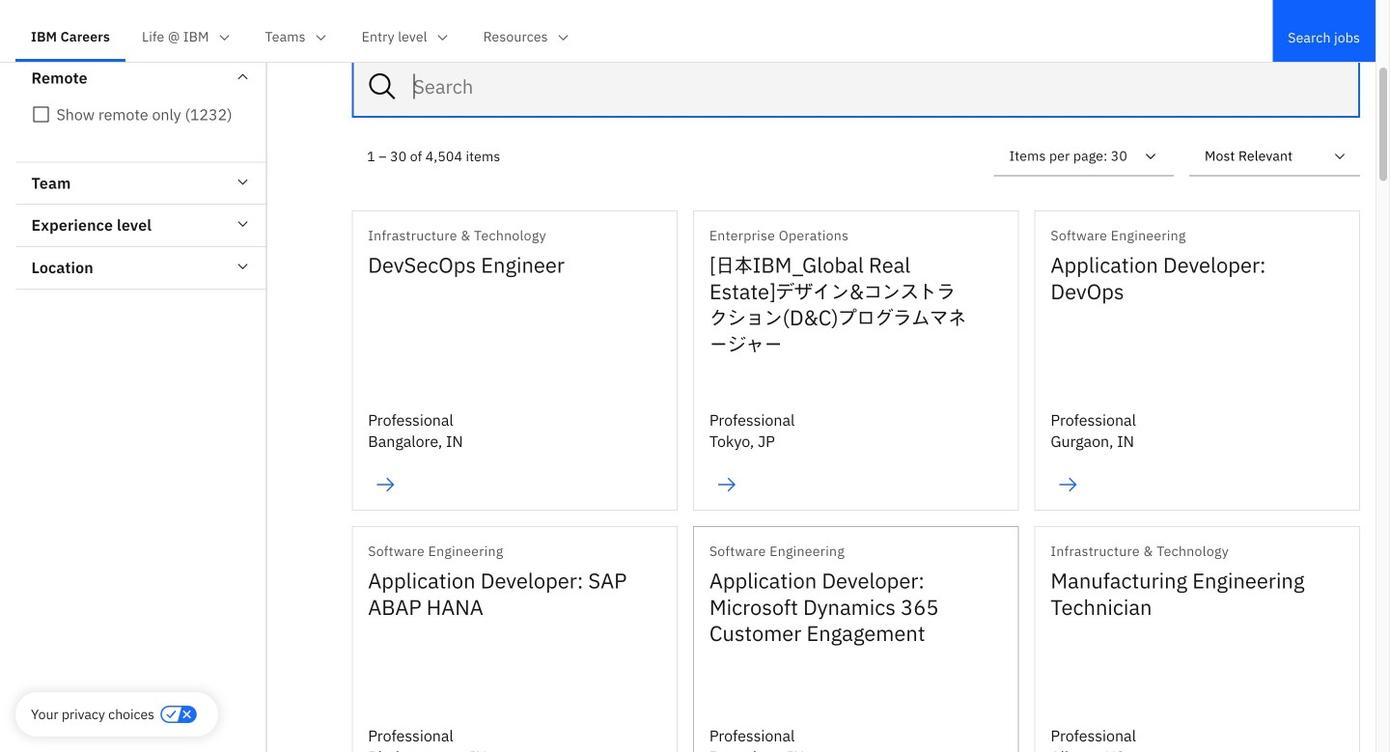 Task type: vqa. For each thing, say whether or not it's contained in the screenshot.
4th 'option' from the bottom
no



Task type: describe. For each thing, give the bounding box(es) containing it.
your privacy choices element
[[31, 704, 154, 725]]



